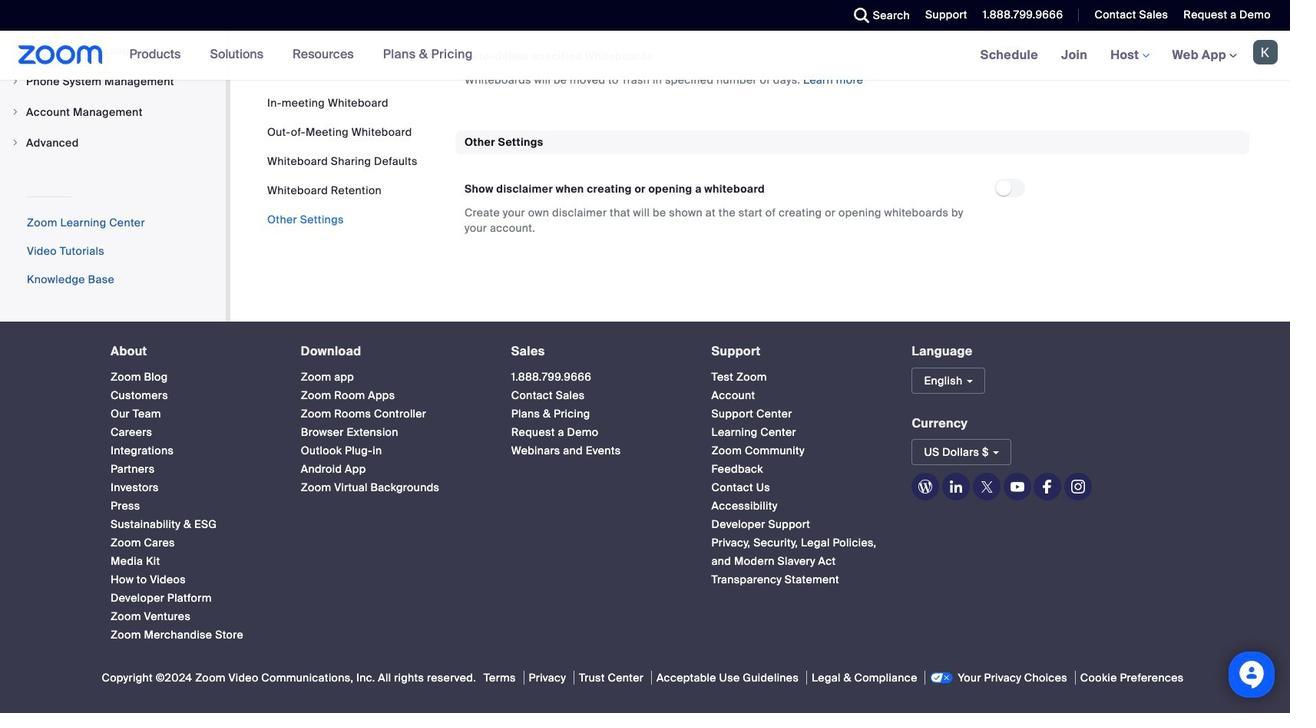 Task type: locate. For each thing, give the bounding box(es) containing it.
heading
[[111, 345, 273, 358], [301, 345, 484, 358], [511, 345, 684, 358], [712, 345, 885, 358]]

0 vertical spatial right image
[[11, 108, 20, 117]]

meetings navigation
[[969, 31, 1291, 81]]

profile picture image
[[1254, 40, 1278, 65]]

1 right image from the top
[[11, 108, 20, 117]]

1 heading from the left
[[111, 345, 273, 358]]

3 menu item from the top
[[0, 128, 226, 157]]

menu item
[[0, 67, 226, 96], [0, 98, 226, 127], [0, 128, 226, 157]]

1 vertical spatial menu item
[[0, 98, 226, 127]]

right image
[[11, 77, 20, 86]]

0 vertical spatial menu item
[[0, 67, 226, 96]]

admin menu menu
[[0, 0, 226, 159]]

right image
[[11, 108, 20, 117], [11, 138, 20, 147]]

2 vertical spatial menu item
[[0, 128, 226, 157]]

menu bar
[[267, 95, 418, 227]]

4 heading from the left
[[712, 345, 885, 358]]

banner
[[0, 31, 1291, 81]]

1 vertical spatial right image
[[11, 138, 20, 147]]

other settings element
[[456, 130, 1250, 254]]

1 menu item from the top
[[0, 67, 226, 96]]



Task type: describe. For each thing, give the bounding box(es) containing it.
3 heading from the left
[[511, 345, 684, 358]]

zoom logo image
[[18, 45, 103, 65]]

2 right image from the top
[[11, 138, 20, 147]]

whiteboard retention element
[[456, 0, 1250, 106]]

2 heading from the left
[[301, 345, 484, 358]]

product information navigation
[[118, 31, 485, 80]]

2 menu item from the top
[[0, 98, 226, 127]]



Task type: vqa. For each thing, say whether or not it's contained in the screenshot.
User photo
no



